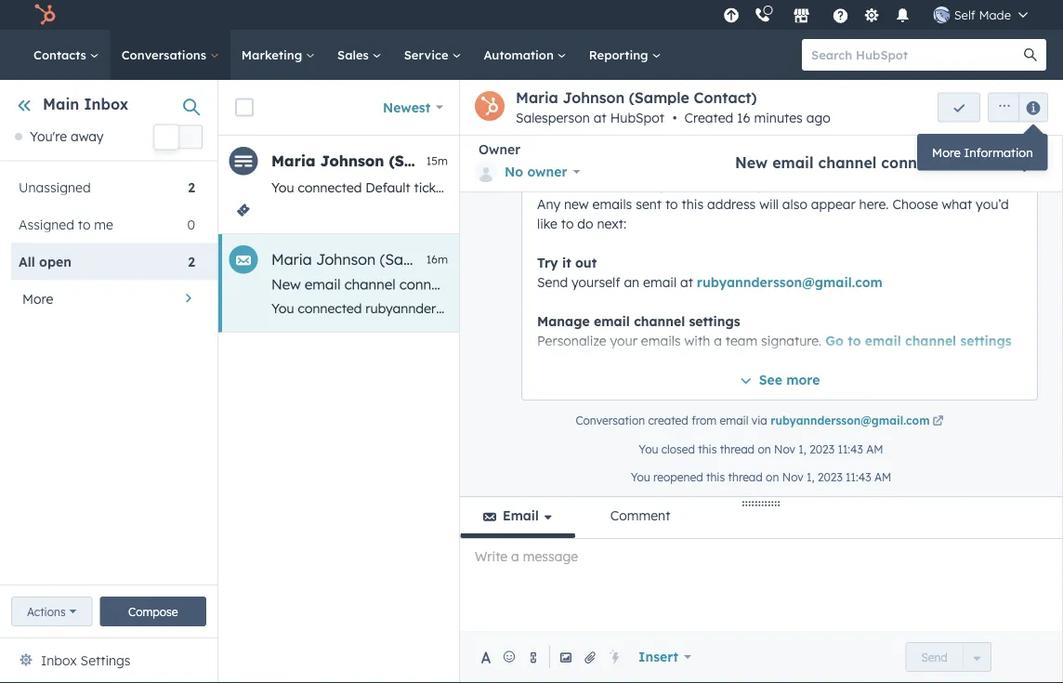 Task type: vqa. For each thing, say whether or not it's contained in the screenshot.
the minutes
yes



Task type: locate. For each thing, give the bounding box(es) containing it.
group
[[981, 92, 1048, 122]]

contact) up created
[[694, 88, 757, 107]]

any down owner
[[537, 195, 561, 211]]

settings image
[[864, 8, 880, 25]]

will for (nov
[[851, 179, 871, 196]]

address up try it out send yourself an email at rubyanndersson@gmail.com
[[707, 195, 756, 211]]

0 horizontal spatial at
[[594, 110, 607, 126]]

2 2 from the top
[[188, 253, 195, 269]]

new email channel connected to hubspot heading
[[735, 153, 1047, 172]]

1 vertical spatial 11:43
[[846, 470, 871, 484]]

🎉 any new emails sent to this address will also appear here. choose what you'd like to do next:
[[537, 176, 1009, 231]]

choose
[[893, 195, 938, 211], [900, 300, 945, 316]]

rubyanndersson@gmail.com down more
[[771, 413, 930, 427]]

2 vertical spatial contact)
[[442, 250, 503, 269]]

rubyanndersson@gmail.com inside new email channel connected to hubspot you connected rubyanndersson@gmail.com any new emails sent to this address will also appear here. choose what you'd like to d
[[366, 300, 541, 316]]

this inside form from maria johnson (sample contact) with subject (no subject) row
[[793, 179, 815, 196]]

johnson for 15m
[[320, 151, 384, 170]]

what inside new email channel connected to hubspot you connected rubyanndersson@gmail.com any new emails sent to this address will also appear here. choose what you'd like to d
[[949, 300, 979, 316]]

any inside 🎉 any new emails sent to this address will also appear here. choose what you'd like to do next:
[[537, 195, 561, 211]]

appear up the go
[[818, 300, 863, 316]]

cho
[[1046, 179, 1063, 196]]

0 vertical spatial on
[[758, 442, 771, 456]]

1 vertical spatial settings
[[960, 332, 1012, 348]]

this right reopened
[[706, 470, 725, 484]]

(sample inside row
[[389, 151, 451, 170]]

2 vertical spatial (sample
[[380, 250, 438, 269]]

1 vertical spatial contact)
[[456, 151, 521, 170]]

1, right (nov
[[518, 179, 527, 196]]

main content
[[218, 80, 1063, 683]]

1, inside form from maria johnson (sample contact) with subject (no subject) row
[[518, 179, 527, 196]]

1 horizontal spatial new
[[735, 153, 768, 172]]

email
[[503, 507, 539, 524]]

1 vertical spatial am
[[875, 470, 892, 484]]

new email channel connected to hubspot
[[735, 153, 1047, 172]]

made
[[979, 7, 1011, 22]]

hubspot image
[[33, 4, 56, 26]]

any
[[643, 179, 666, 196], [537, 195, 561, 211], [544, 300, 568, 316]]

rubyanndersson@gmail.com down 16m at the top
[[366, 300, 541, 316]]

0 vertical spatial you'd
[[976, 195, 1009, 211]]

will inside form from maria johnson (sample contact) with subject (no subject) row
[[851, 179, 871, 196]]

email from maria johnson (sample contact) with subject new email channel connected to hubspot row
[[218, 234, 1063, 333]]

address inside 🎉 any new emails sent to this address will also appear here. choose what you'd like to do next:
[[707, 195, 756, 211]]

send group
[[906, 642, 992, 672]]

contact) inside the email from maria johnson (sample contact) with subject new email channel connected to hubspot row
[[442, 250, 503, 269]]

this up with
[[689, 300, 711, 316]]

0 horizontal spatial new
[[271, 276, 301, 293]]

2 horizontal spatial 1,
[[807, 470, 815, 484]]

at right an
[[680, 273, 693, 290]]

appear inside new email channel connected to hubspot you connected rubyanndersson@gmail.com any new emails sent to this address will also appear here. choose what you'd like to d
[[818, 300, 863, 316]]

maria johnson (sample contact) inside row
[[271, 250, 503, 269]]

you'd left d
[[983, 300, 1016, 316]]

this left the 🎉
[[793, 179, 815, 196]]

sent
[[636, 195, 662, 211], [643, 300, 669, 316]]

inbox up away
[[84, 95, 128, 113]]

nov up you reopened this thread on nov 1, 2023 11:43 am
[[774, 442, 796, 456]]

0 vertical spatial like
[[537, 215, 558, 231]]

1 vertical spatial emails
[[600, 300, 639, 316]]

1 vertical spatial sent
[[643, 300, 669, 316]]

reopened
[[653, 470, 703, 484]]

maria johnson (sample contact) down default
[[271, 250, 503, 269]]

2023 for closed
[[810, 442, 835, 456]]

0 vertical spatial johnson
[[563, 88, 625, 107]]

1 vertical spatial rubyanndersson@gmail.com
[[366, 300, 541, 316]]

reporting
[[589, 47, 652, 62]]

will right the 🎉
[[851, 179, 871, 196]]

also inside form from maria johnson (sample contact) with subject (no subject) row
[[874, 179, 899, 196]]

hubspot link
[[22, 4, 70, 26]]

1 vertical spatial maria johnson (sample contact)
[[271, 250, 503, 269]]

rubyanndersson@gmail.com up the manage email channel settings personalize your emails with a team signature. go to email channel settings
[[697, 273, 883, 290]]

like left d
[[1020, 300, 1040, 316]]

1 vertical spatial hubspot
[[983, 153, 1047, 172]]

here. up go to email channel settings link
[[866, 300, 896, 316]]

this inside 🎉 any new emails sent to this address will also appear here. choose what you'd like to do next:
[[682, 195, 704, 211]]

inbox settings link
[[41, 650, 131, 672]]

1 vertical spatial address
[[714, 300, 763, 316]]

2 maria johnson (sample contact) from the top
[[271, 250, 503, 269]]

0 vertical spatial 2
[[188, 179, 195, 195]]

11:43 for you reopened this thread on nov 1, 2023 11:43 am
[[846, 470, 871, 484]]

hubspot left •
[[610, 110, 664, 126]]

contact) for 15m
[[456, 151, 521, 170]]

1 vertical spatial new
[[271, 276, 301, 293]]

0 horizontal spatial like
[[537, 215, 558, 231]]

conversations link
[[110, 30, 230, 80]]

0 vertical spatial address
[[707, 195, 756, 211]]

appear for hubspot
[[818, 300, 863, 316]]

0 vertical spatial what
[[942, 195, 972, 211]]

0 vertical spatial here.
[[859, 195, 889, 211]]

1 horizontal spatial 1,
[[799, 442, 807, 456]]

to inside the manage email channel settings personalize your emails with a team signature. go to email channel settings
[[848, 332, 861, 348]]

0 horizontal spatial form
[[452, 179, 481, 196]]

2
[[188, 179, 195, 195], [188, 253, 195, 269]]

conversation
[[576, 413, 645, 427]]

upgrade image
[[723, 8, 740, 25]]

sales
[[337, 47, 372, 62]]

1, for closed
[[799, 442, 807, 456]]

at
[[594, 110, 607, 126], [680, 273, 693, 290]]

maria
[[516, 88, 558, 107], [271, 151, 316, 170], [271, 250, 312, 269]]

comment
[[610, 507, 670, 524]]

1, for connected
[[518, 179, 527, 196]]

contact) left the try on the top
[[442, 250, 503, 269]]

also for hubspot
[[789, 300, 815, 316]]

appear inside 🎉 any new emails sent to this address will also appear here. choose what you'd like to do next:
[[811, 195, 856, 211]]

1 vertical spatial thread
[[728, 470, 763, 484]]

address up team
[[714, 300, 763, 316]]

1 horizontal spatial like
[[1020, 300, 1040, 316]]

2 vertical spatial johnson
[[316, 250, 376, 269]]

will down minutes
[[760, 195, 779, 211]]

you for you connected default ticket form (nov 1, 2023 11:28:05 am) any new submissions to this form will also appear here as tickets. cho
[[271, 179, 294, 196]]

here. inside 🎉 any new emails sent to this address will also appear here. choose what you'd like to do next:
[[859, 195, 889, 211]]

also right submissions
[[782, 195, 808, 211]]

form left (nov
[[452, 179, 481, 196]]

more up here on the top right of the page
[[932, 145, 961, 160]]

2023 for reopened
[[818, 470, 843, 484]]

1 vertical spatial 1,
[[799, 442, 807, 456]]

1 vertical spatial 2023
[[810, 442, 835, 456]]

0 vertical spatial contact)
[[694, 88, 757, 107]]

more
[[786, 371, 820, 387]]

will inside new email channel connected to hubspot you connected rubyanndersson@gmail.com any new emails sent to this address will also appear here. choose what you'd like to d
[[767, 300, 786, 316]]

unassigned
[[19, 179, 91, 195]]

email inside new email channel connected to hubspot you connected rubyanndersson@gmail.com any new emails sent to this address will also appear here. choose what you'd like to d
[[305, 276, 341, 293]]

0 vertical spatial inbox
[[84, 95, 128, 113]]

1 vertical spatial on
[[766, 470, 779, 484]]

inbox
[[84, 95, 128, 113], [41, 652, 77, 669]]

comment button
[[587, 497, 694, 538]]

1 form from the left
[[452, 179, 481, 196]]

1 vertical spatial send
[[921, 650, 948, 664]]

2 horizontal spatial hubspot
[[983, 153, 1047, 172]]

choose inside 🎉 any new emails sent to this address will also appear here. choose what you'd like to do next:
[[893, 195, 938, 211]]

from
[[692, 413, 717, 427]]

1 horizontal spatial hubspot
[[610, 110, 664, 126]]

0 vertical spatial nov
[[774, 442, 796, 456]]

any right am)
[[643, 179, 666, 196]]

open
[[39, 253, 72, 269]]

1, up you reopened this thread on nov 1, 2023 11:43 am
[[799, 442, 807, 456]]

ruby anderson image
[[934, 7, 951, 23]]

send inside 'send' button
[[921, 650, 948, 664]]

new inside 🎉 any new emails sent to this address will also appear here. choose what you'd like to do next:
[[564, 195, 589, 211]]

new for new email channel connected to hubspot
[[735, 153, 768, 172]]

you inside new email channel connected to hubspot you connected rubyanndersson@gmail.com any new emails sent to this address will also appear here. choose what you'd like to d
[[271, 300, 294, 316]]

assigned to me
[[19, 216, 113, 232]]

no
[[505, 164, 523, 180]]

appear down the 🎉
[[811, 195, 856, 211]]

am for you closed this thread on nov 1, 2023 11:43 am
[[866, 442, 884, 456]]

1 vertical spatial nov
[[782, 470, 804, 484]]

choose up go to email channel settings link
[[900, 300, 945, 316]]

emails left with
[[641, 332, 681, 348]]

am)
[[615, 179, 639, 196]]

you're away image
[[15, 133, 22, 140]]

search image
[[1024, 48, 1037, 61]]

new up do at the right of page
[[564, 195, 589, 211]]

(sample for 15m
[[389, 151, 451, 170]]

2 vertical spatial hubspot
[[489, 276, 547, 293]]

form down new email channel connected to hubspot heading
[[818, 179, 848, 196]]

contact)
[[694, 88, 757, 107], [456, 151, 521, 170], [442, 250, 503, 269]]

link opens in a new window image
[[933, 415, 944, 427]]

rubyanndersson@gmail.com link down more
[[771, 413, 947, 429]]

0 horizontal spatial inbox
[[41, 652, 77, 669]]

2023 down the you closed this thread on nov 1, 2023 11:43 am at the bottom
[[818, 470, 843, 484]]

johnson up default
[[320, 151, 384, 170]]

address
[[707, 195, 756, 211], [714, 300, 763, 316]]

0 vertical spatial more
[[932, 145, 961, 160]]

choose down new email channel connected to hubspot heading
[[893, 195, 938, 211]]

2023 up you reopened this thread on nov 1, 2023 11:43 am
[[810, 442, 835, 456]]

emails down an
[[600, 300, 639, 316]]

new down yourself
[[571, 300, 596, 316]]

0 vertical spatial maria
[[516, 88, 558, 107]]

1 horizontal spatial send
[[921, 650, 948, 664]]

0 horizontal spatial send
[[537, 273, 568, 290]]

1 vertical spatial maria
[[271, 151, 316, 170]]

channel inside new email channel connected to hubspot you connected rubyanndersson@gmail.com any new emails sent to this address will also appear here. choose what you'd like to d
[[345, 276, 396, 293]]

hubspot inside maria johnson (sample contact) salesperson at hubspot • created 16 minutes ago
[[610, 110, 664, 126]]

address inside new email channel connected to hubspot you connected rubyanndersson@gmail.com any new emails sent to this address will also appear here. choose what you'd like to d
[[714, 300, 763, 316]]

1 horizontal spatial inbox
[[84, 95, 128, 113]]

rubyanndersson@gmail.com link up the manage email channel settings personalize your emails with a team signature. go to email channel settings
[[697, 273, 883, 290]]

1 maria johnson (sample contact) from the top
[[271, 151, 521, 170]]

here. inside new email channel connected to hubspot you connected rubyanndersson@gmail.com any new emails sent to this address will also appear here. choose what you'd like to d
[[866, 300, 896, 316]]

0 vertical spatial emails
[[593, 195, 632, 211]]

personalize
[[537, 332, 607, 348]]

more down all open
[[22, 290, 53, 307]]

email button
[[460, 497, 576, 538]]

0 vertical spatial am
[[866, 442, 884, 456]]

next:
[[597, 215, 627, 231]]

0 vertical spatial 1,
[[518, 179, 527, 196]]

self made button
[[923, 0, 1039, 30]]

11:43 for you closed this thread on nov 1, 2023 11:43 am
[[838, 442, 863, 456]]

0 vertical spatial maria johnson (sample contact)
[[271, 151, 521, 170]]

1 vertical spatial like
[[1020, 300, 1040, 316]]

calling icon image
[[754, 7, 771, 24]]

conversations
[[121, 47, 210, 62]]

this right am)
[[682, 195, 704, 211]]

also down new email channel connected to hubspot at the top right of page
[[874, 179, 899, 196]]

what left as
[[942, 195, 972, 211]]

you'd
[[976, 195, 1009, 211], [983, 300, 1016, 316]]

maria johnson (sample contact)
[[271, 151, 521, 170], [271, 250, 503, 269]]

2 vertical spatial emails
[[641, 332, 681, 348]]

service link
[[393, 30, 473, 80]]

(sample
[[629, 88, 690, 107], [389, 151, 451, 170], [380, 250, 438, 269]]

rubyanndersson@gmail.com inside try it out send yourself an email at rubyanndersson@gmail.com
[[697, 273, 883, 290]]

new inside new email channel connected to hubspot you connected rubyanndersson@gmail.com any new emails sent to this address will also appear here. choose what you'd like to d
[[271, 276, 301, 293]]

notifications button
[[887, 0, 919, 30]]

1 horizontal spatial form
[[818, 179, 848, 196]]

you connected default ticket form (nov 1, 2023 11:28:05 am) any new submissions to this form will also appear here as tickets. cho
[[271, 179, 1063, 196]]

1 vertical spatial here.
[[866, 300, 896, 316]]

minutes
[[754, 110, 803, 126]]

at inside try it out send yourself an email at rubyanndersson@gmail.com
[[680, 273, 693, 290]]

assigned
[[19, 216, 74, 232]]

settings link
[[860, 5, 884, 25]]

johnson down default
[[316, 250, 376, 269]]

johnson inside row
[[316, 250, 376, 269]]

1 vertical spatial 2
[[188, 253, 195, 269]]

inbox left settings
[[41, 652, 77, 669]]

johnson up salesperson
[[563, 88, 625, 107]]

emails
[[593, 195, 632, 211], [600, 300, 639, 316], [641, 332, 681, 348]]

11:43
[[838, 442, 863, 456], [846, 470, 871, 484]]

0 vertical spatial choose
[[893, 195, 938, 211]]

johnson inside row
[[320, 151, 384, 170]]

marketing
[[241, 47, 306, 62]]

channel for manage email channel settings personalize your emails with a team signature. go to email channel settings
[[634, 312, 685, 329]]

appear inside form from maria johnson (sample contact) with subject (no subject) row
[[903, 179, 948, 196]]

any inside form from maria johnson (sample contact) with subject (no subject) row
[[643, 179, 666, 196]]

also inside new email channel connected to hubspot you connected rubyanndersson@gmail.com any new emails sent to this address will also appear here. choose what you'd like to d
[[789, 300, 815, 316]]

see more button
[[739, 368, 820, 392]]

0 vertical spatial 2023
[[531, 179, 560, 196]]

2 up 0
[[188, 179, 195, 195]]

1, down the you closed this thread on nov 1, 2023 11:43 am at the bottom
[[807, 470, 815, 484]]

0 vertical spatial 11:43
[[838, 442, 863, 456]]

you inside form from maria johnson (sample contact) with subject (no subject) row
[[271, 179, 294, 196]]

like left do at the right of page
[[537, 215, 558, 231]]

15m
[[426, 154, 448, 168]]

2 vertical spatial 1,
[[807, 470, 815, 484]]

(sample down default
[[380, 250, 438, 269]]

0 vertical spatial hubspot
[[610, 110, 664, 126]]

0 horizontal spatial settings
[[689, 312, 740, 329]]

also up signature.
[[789, 300, 815, 316]]

0 vertical spatial send
[[537, 273, 568, 290]]

1 vertical spatial you'd
[[983, 300, 1016, 316]]

johnson for 16m
[[316, 250, 376, 269]]

emails inside new email channel connected to hubspot you connected rubyanndersson@gmail.com any new emails sent to this address will also appear here. choose what you'd like to d
[[600, 300, 639, 316]]

nov down the you closed this thread on nov 1, 2023 11:43 am at the bottom
[[782, 470, 804, 484]]

thread down the you closed this thread on nov 1, 2023 11:43 am at the bottom
[[728, 470, 763, 484]]

0 horizontal spatial more
[[22, 290, 53, 307]]

tickets.
[[999, 179, 1043, 196]]

contact) inside form from maria johnson (sample contact) with subject (no subject) row
[[456, 151, 521, 170]]

new inside new email channel connected to hubspot you connected rubyanndersson@gmail.com any new emails sent to this address will also appear here. choose what you'd like to d
[[571, 300, 596, 316]]

contact) for 16m
[[442, 250, 503, 269]]

salesperson
[[516, 110, 590, 126]]

contact) up (nov
[[456, 151, 521, 170]]

Search HubSpot search field
[[802, 39, 1030, 71]]

0 vertical spatial at
[[594, 110, 607, 126]]

your
[[610, 332, 638, 348]]

maria inside row
[[271, 250, 312, 269]]

any inside new email channel connected to hubspot you connected rubyanndersson@gmail.com any new emails sent to this address will also appear here. choose what you'd like to d
[[544, 300, 568, 316]]

an
[[624, 273, 640, 290]]

row group containing maria johnson (sample contact)
[[218, 136, 1063, 333]]

hubspot inside new email channel connected to hubspot you connected rubyanndersson@gmail.com any new emails sent to this address will also appear here. choose what you'd like to d
[[489, 276, 547, 293]]

on up you reopened this thread on nov 1, 2023 11:43 am
[[758, 442, 771, 456]]

2 vertical spatial 2023
[[818, 470, 843, 484]]

email inside try it out send yourself an email at rubyanndersson@gmail.com
[[643, 273, 677, 290]]

1 vertical spatial inbox
[[41, 652, 77, 669]]

marketplaces image
[[793, 8, 810, 25]]

1 vertical spatial at
[[680, 273, 693, 290]]

hubspot
[[610, 110, 664, 126], [983, 153, 1047, 172], [489, 276, 547, 293]]

insert button
[[626, 638, 703, 676]]

maria inside maria johnson (sample contact) salesperson at hubspot • created 16 minutes ago
[[516, 88, 558, 107]]

0 vertical spatial rubyanndersson@gmail.com
[[697, 273, 883, 290]]

more for more information
[[932, 145, 961, 160]]

nov
[[774, 442, 796, 456], [782, 470, 804, 484]]

will inside 🎉 any new emails sent to this address will also appear here. choose what you'd like to do next:
[[760, 195, 779, 211]]

1 vertical spatial rubyanndersson@gmail.com link
[[771, 413, 947, 429]]

what up go to email channel settings link
[[949, 300, 979, 316]]

hubspot down the try on the top
[[489, 276, 547, 293]]

1 vertical spatial (sample
[[389, 151, 451, 170]]

(sample up •
[[629, 88, 690, 107]]

new left submissions
[[670, 179, 695, 196]]

new email channel connected to hubspot you connected rubyanndersson@gmail.com any new emails sent to this address will also appear here. choose what you'd like to d
[[271, 276, 1063, 316]]

hubspot up tickets.
[[983, 153, 1047, 172]]

1 2 from the top
[[188, 179, 195, 195]]

0 horizontal spatial hubspot
[[489, 276, 547, 293]]

emails up next:
[[593, 195, 632, 211]]

2023 right no
[[531, 179, 560, 196]]

channel
[[818, 153, 877, 172], [345, 276, 396, 293], [634, 312, 685, 329], [905, 332, 956, 348]]

maria inside row
[[271, 151, 316, 170]]

1 vertical spatial choose
[[900, 300, 945, 316]]

johnson
[[563, 88, 625, 107], [320, 151, 384, 170], [316, 250, 376, 269]]

1 horizontal spatial at
[[680, 273, 693, 290]]

new for new email channel connected to hubspot you connected rubyanndersson@gmail.com any new emails sent to this address will also appear here. choose what you'd like to d
[[271, 276, 301, 293]]

2023 inside form from maria johnson (sample contact) with subject (no subject) row
[[531, 179, 560, 196]]

settings
[[689, 312, 740, 329], [960, 332, 1012, 348]]

1 vertical spatial johnson
[[320, 151, 384, 170]]

emails inside 🎉 any new emails sent to this address will also appear here. choose what you'd like to do next:
[[593, 195, 632, 211]]

2023
[[531, 179, 560, 196], [810, 442, 835, 456], [818, 470, 843, 484]]

maria johnson (sample contact) up default
[[271, 151, 521, 170]]

0 horizontal spatial 1,
[[518, 179, 527, 196]]

you'd down information
[[976, 195, 1009, 211]]

you for you reopened this thread on nov 1, 2023 11:43 am
[[631, 470, 650, 484]]

manage
[[537, 312, 590, 329]]

me
[[94, 216, 113, 232]]

new inside form from maria johnson (sample contact) with subject (no subject) row
[[670, 179, 695, 196]]

(sample inside row
[[380, 250, 438, 269]]

row group
[[218, 136, 1063, 333]]

1 vertical spatial what
[[949, 300, 979, 316]]

2 down 0
[[188, 253, 195, 269]]

created
[[648, 413, 688, 427]]

0 vertical spatial (sample
[[629, 88, 690, 107]]

1, for reopened
[[807, 470, 815, 484]]

0 vertical spatial thread
[[720, 442, 755, 456]]

ticket
[[414, 179, 448, 196]]

like inside new email channel connected to hubspot you connected rubyanndersson@gmail.com any new emails sent to this address will also appear here. choose what you'd like to d
[[1020, 300, 1040, 316]]

appear left here on the top right of the page
[[903, 179, 948, 196]]

go to email channel settings link
[[826, 332, 1012, 348]]

at right salesperson
[[594, 110, 607, 126]]

here. down new email channel connected to hubspot at the top right of page
[[859, 195, 889, 211]]

any up personalize
[[544, 300, 568, 316]]

0 vertical spatial new
[[735, 153, 768, 172]]

1 vertical spatial more
[[22, 290, 53, 307]]

on down the you closed this thread on nov 1, 2023 11:43 am at the bottom
[[766, 470, 779, 484]]

maria johnson (sample contact) inside row
[[271, 151, 521, 170]]

0 vertical spatial sent
[[636, 195, 662, 211]]

rubyanndersson@gmail.com link
[[697, 273, 883, 290], [771, 413, 947, 429]]

1 horizontal spatial more
[[932, 145, 961, 160]]

2 vertical spatial maria
[[271, 250, 312, 269]]

(sample up ticket
[[389, 151, 451, 170]]

thread up you reopened this thread on nov 1, 2023 11:43 am
[[720, 442, 755, 456]]

will up signature.
[[767, 300, 786, 316]]



Task type: describe. For each thing, give the bounding box(es) containing it.
self
[[954, 7, 976, 22]]

actions
[[27, 605, 66, 619]]

compose
[[128, 605, 178, 619]]

you're
[[30, 128, 67, 145]]

created
[[685, 110, 733, 126]]

sent inside 🎉 any new emails sent to this address will also appear here. choose what you'd like to do next:
[[636, 195, 662, 211]]

2023 for connected
[[531, 179, 560, 196]]

rubyanndersson@gmail.com for an
[[697, 273, 883, 290]]

owner
[[527, 164, 567, 180]]

0 vertical spatial rubyanndersson@gmail.com link
[[697, 273, 883, 290]]

it
[[562, 254, 571, 270]]

no owner button
[[475, 158, 580, 186]]

go
[[826, 332, 844, 348]]

settings
[[80, 652, 131, 669]]

you'd inside 🎉 any new emails sent to this address will also appear here. choose what you'd like to do next:
[[976, 195, 1009, 211]]

nov for you reopened this thread on
[[782, 470, 804, 484]]

team
[[726, 332, 758, 348]]

service
[[404, 47, 452, 62]]

information
[[964, 145, 1033, 160]]

default
[[366, 179, 410, 196]]

manage email channel settings personalize your emails with a team signature. go to email channel settings
[[537, 312, 1012, 348]]

connected inside form from maria johnson (sample contact) with subject (no subject) row
[[298, 179, 362, 196]]

no owner
[[505, 164, 567, 180]]

channel for new email channel connected to hubspot you connected rubyanndersson@gmail.com any new emails sent to this address will also appear here. choose what you'd like to d
[[345, 276, 396, 293]]

via
[[752, 413, 767, 427]]

signature.
[[761, 332, 822, 348]]

more information
[[932, 145, 1033, 160]]

notifications image
[[895, 8, 911, 25]]

submissions
[[698, 179, 773, 196]]

yourself
[[572, 273, 620, 290]]

also inside 🎉 any new emails sent to this address will also appear here. choose what you'd like to do next:
[[782, 195, 808, 211]]

self made menu
[[718, 0, 1041, 30]]

away
[[71, 128, 104, 145]]

main inbox
[[43, 95, 128, 113]]

try it out send yourself an email at rubyanndersson@gmail.com
[[537, 254, 883, 290]]

automation
[[484, 47, 557, 62]]

maria for 16m
[[271, 250, 312, 269]]

2 for unassigned
[[188, 179, 195, 195]]

1 horizontal spatial settings
[[960, 332, 1012, 348]]

automation link
[[473, 30, 578, 80]]

try
[[537, 254, 558, 270]]

what inside 🎉 any new emails sent to this address will also appear here. choose what you'd like to do next:
[[942, 195, 972, 211]]

at inside maria johnson (sample contact) salesperson at hubspot • created 16 minutes ago
[[594, 110, 607, 126]]

(nov
[[484, 179, 514, 196]]

11:28:05
[[563, 179, 611, 196]]

reporting link
[[578, 30, 672, 80]]

out
[[575, 254, 597, 270]]

thread for you closed this thread on
[[720, 442, 755, 456]]

send button
[[906, 642, 964, 672]]

nov for you closed this thread on
[[774, 442, 796, 456]]

upgrade link
[[720, 5, 743, 25]]

contacts
[[33, 47, 90, 62]]

marketplaces button
[[782, 0, 821, 30]]

all open
[[19, 253, 72, 269]]

ago
[[806, 110, 831, 126]]

hubspot for new email channel connected to hubspot you connected rubyanndersson@gmail.com any new emails sent to this address will also appear here. choose what you'd like to d
[[489, 276, 547, 293]]

hubspot for new email channel connected to hubspot
[[983, 153, 1047, 172]]

maria johnson (sample contact) salesperson at hubspot • created 16 minutes ago
[[516, 88, 831, 126]]

johnson inside maria johnson (sample contact) salesperson at hubspot • created 16 minutes ago
[[563, 88, 625, 107]]

on for you reopened this thread on
[[766, 470, 779, 484]]

compose button
[[100, 597, 206, 626]]

link opens in a new window image
[[933, 413, 944, 429]]

form from maria johnson (sample contact) with subject (no subject) row
[[218, 136, 1063, 234]]

this right closed
[[698, 442, 717, 456]]

like inside 🎉 any new emails sent to this address will also appear here. choose what you'd like to do next:
[[537, 215, 558, 231]]

on for you closed this thread on
[[758, 442, 771, 456]]

here
[[951, 179, 978, 196]]

you closed this thread on nov 1, 2023 11:43 am
[[639, 442, 884, 456]]

also for (nov
[[874, 179, 899, 196]]

(sample for 16m
[[380, 250, 438, 269]]

(sample inside maria johnson (sample contact) salesperson at hubspot • created 16 minutes ago
[[629, 88, 690, 107]]

insert
[[638, 649, 679, 665]]

16
[[737, 110, 751, 126]]

will for hubspot
[[767, 300, 786, 316]]

emails inside the manage email channel settings personalize your emails with a team signature. go to email channel settings
[[641, 332, 681, 348]]

a
[[714, 332, 722, 348]]

maria for 15m
[[271, 151, 316, 170]]

with
[[685, 332, 710, 348]]

you for you closed this thread on nov 1, 2023 11:43 am
[[639, 442, 658, 456]]

conversation created from email via
[[576, 413, 771, 427]]

marketing link
[[230, 30, 326, 80]]

main
[[43, 95, 79, 113]]

contacts link
[[22, 30, 110, 80]]

maria johnson (sample contact) for 16m
[[271, 250, 503, 269]]

see
[[759, 371, 782, 387]]

newest button
[[371, 89, 455, 126]]

2 vertical spatial rubyanndersson@gmail.com
[[771, 413, 930, 427]]

•
[[673, 110, 677, 126]]

help button
[[825, 0, 857, 30]]

choose inside new email channel connected to hubspot you connected rubyanndersson@gmail.com any new emails sent to this address will also appear here. choose what you'd like to d
[[900, 300, 945, 316]]

all
[[19, 253, 35, 269]]

you reopened this thread on nov 1, 2023 11:43 am
[[631, 470, 892, 484]]

0 vertical spatial settings
[[689, 312, 740, 329]]

16m
[[426, 252, 448, 266]]

contact) inside maria johnson (sample contact) salesperson at hubspot • created 16 minutes ago
[[694, 88, 757, 107]]

more for more
[[22, 290, 53, 307]]

calling icon button
[[747, 3, 779, 27]]

do
[[577, 215, 593, 231]]

thread for you reopened this thread on
[[728, 470, 763, 484]]

rubyanndersson@gmail.com for hubspot
[[366, 300, 541, 316]]

sent inside new email channel connected to hubspot you connected rubyanndersson@gmail.com any new emails sent to this address will also appear here. choose what you'd like to d
[[643, 300, 669, 316]]

channel for new email channel connected to hubspot
[[818, 153, 877, 172]]

inbox settings
[[41, 652, 131, 669]]

owner
[[479, 141, 521, 158]]

closed
[[662, 442, 695, 456]]

to inside form from maria johnson (sample contact) with subject (no subject) row
[[777, 179, 789, 196]]

send inside try it out send yourself an email at rubyanndersson@gmail.com
[[537, 273, 568, 290]]

appear for (nov
[[903, 179, 948, 196]]

main content containing maria johnson (sample contact)
[[218, 80, 1063, 683]]

maria johnson (sample contact) for 15m
[[271, 151, 521, 170]]

you'd inside new email channel connected to hubspot you connected rubyanndersson@gmail.com any new emails sent to this address will also appear here. choose what you'd like to d
[[983, 300, 1016, 316]]

help image
[[832, 8, 849, 25]]

this inside new email channel connected to hubspot you connected rubyanndersson@gmail.com any new emails sent to this address will also appear here. choose what you'd like to d
[[689, 300, 711, 316]]

am for you reopened this thread on nov 1, 2023 11:43 am
[[875, 470, 892, 484]]

2 form from the left
[[818, 179, 848, 196]]

2 for all open
[[188, 253, 195, 269]]

actions button
[[11, 597, 93, 626]]



